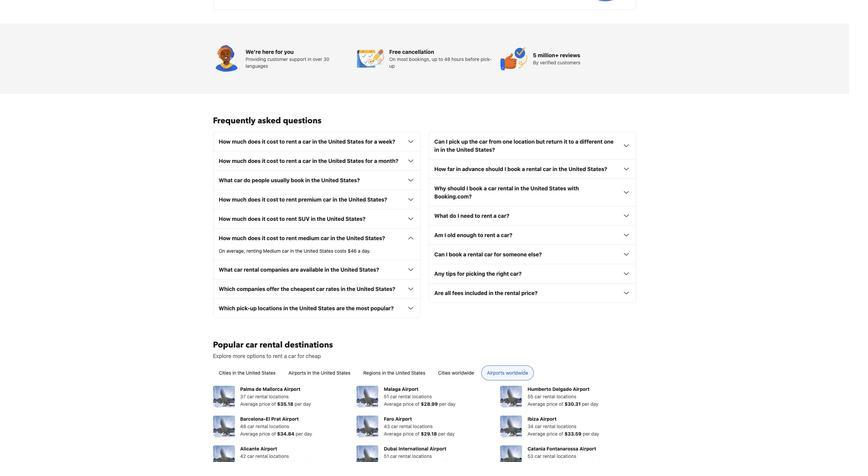 Task type: locate. For each thing, give the bounding box(es) containing it.
per right $29.18
[[438, 431, 446, 437]]

1 cost from the top
[[267, 139, 278, 145]]

0 horizontal spatial should
[[448, 186, 465, 192]]

cities for cities in the united states
[[219, 370, 231, 376]]

the down right
[[495, 290, 504, 296]]

does for how much does it cost to rent suv in the united states?
[[248, 216, 261, 222]]

for left cheap
[[298, 353, 304, 360]]

how for how much does it cost to rent premium car in the united states?
[[219, 197, 231, 203]]

cheapest
[[291, 286, 315, 292]]

of left $34.84
[[272, 431, 276, 437]]

the inside what car do people usually book in the united states? dropdown button
[[311, 177, 320, 184]]

cities in the united states button
[[213, 366, 281, 381]]

locations up $33.59
[[557, 424, 577, 430]]

4 much from the top
[[232, 216, 247, 222]]

pick-
[[481, 56, 492, 62], [237, 306, 250, 312]]

regions in the united states
[[364, 370, 425, 376]]

much inside the how much does it cost to rent medium car in the united states? dropdown button
[[232, 235, 247, 242]]

the down return
[[559, 166, 568, 172]]

3 cost from the top
[[267, 197, 278, 203]]

per right $30.31
[[582, 402, 590, 407]]

rental inside dropdown button
[[505, 290, 520, 296]]

a inside can i book a rental car for someone else? dropdown button
[[463, 252, 467, 258]]

should
[[486, 166, 504, 172], [448, 186, 465, 192]]

why should i book a car rental in the united states with booking.com? button
[[435, 185, 631, 201]]

average down malaga
[[384, 402, 402, 407]]

price inside barcelona-el prat airport 48 car rental locations average price of $34.84 per day
[[259, 431, 270, 437]]

cost down asked
[[267, 139, 278, 145]]

locations inside palma de mallorca airport 37 car rental locations average price of $35.18 per day
[[269, 394, 289, 400]]

return
[[546, 139, 563, 145]]

we're here for you image
[[213, 45, 240, 72]]

0 horizontal spatial 48
[[240, 424, 246, 430]]

rental
[[527, 166, 542, 172], [498, 186, 513, 192], [468, 252, 483, 258], [244, 267, 259, 273], [505, 290, 520, 296], [260, 340, 283, 351], [255, 394, 268, 400], [399, 394, 411, 400], [543, 394, 556, 400], [256, 424, 268, 430], [399, 424, 412, 430], [543, 424, 556, 430], [256, 454, 268, 460], [399, 454, 411, 460], [543, 454, 556, 460]]

2 which from the top
[[219, 306, 235, 312]]

how
[[219, 139, 231, 145], [219, 158, 231, 164], [435, 166, 446, 172], [219, 197, 231, 203], [219, 216, 231, 222], [219, 235, 231, 242]]

providing
[[246, 56, 266, 62]]

day right $35.18 at the bottom left of page
[[303, 402, 311, 407]]

0 horizontal spatial airports
[[289, 370, 306, 376]]

cities
[[219, 370, 231, 376], [438, 370, 451, 376]]

a down advance
[[484, 186, 487, 192]]

rent inside popular car rental destinations explore more options to rent a car for cheap
[[273, 353, 283, 360]]

much for how much does it cost to rent premium car in the united states?
[[232, 197, 247, 203]]

1 vertical spatial what
[[435, 213, 449, 219]]

cheap car rental at catania fontanarossa airport – cta image
[[501, 446, 522, 463]]

here
[[262, 49, 274, 55]]

tab list
[[208, 366, 642, 381]]

0 horizontal spatial worldwide
[[452, 370, 474, 376]]

far
[[448, 166, 455, 172]]

airport up $35.18 at the bottom left of page
[[284, 387, 301, 392]]

price left $28.99
[[403, 402, 414, 407]]

how for how much does it cost to rent a car in the united states for a week?
[[219, 139, 231, 145]]

price down delgado on the bottom right of page
[[547, 402, 558, 407]]

the inside any tips for picking the right car? dropdown button
[[487, 271, 495, 277]]

for inside popular car rental destinations explore more options to rent a car for cheap
[[298, 353, 304, 360]]

tab list containing cities in the united states
[[208, 366, 642, 381]]

0 vertical spatial are
[[290, 267, 299, 273]]

the right pick
[[469, 139, 478, 145]]

of left $30.31
[[559, 402, 564, 407]]

states? inside can i pick up the car from one location but return it to a different one in in the united states?
[[475, 147, 495, 153]]

1 vertical spatial pick-
[[237, 306, 250, 312]]

5 cost from the top
[[267, 235, 278, 242]]

locations up $28.99
[[412, 394, 432, 400]]

51 down malaga
[[384, 394, 389, 400]]

1 horizontal spatial one
[[604, 139, 614, 145]]

$34.84
[[277, 431, 295, 437]]

which companies offer the cheapest car rates  in the united states? button
[[219, 285, 415, 293]]

1 vertical spatial on
[[219, 248, 225, 254]]

price inside ibiza airport 34 car rental locations average price of $33.59 per day
[[547, 431, 558, 437]]

cost inside how much does it cost to rent a car in the united states for a week? dropdown button
[[267, 139, 278, 145]]

price up el
[[259, 402, 270, 407]]

day right $29.18
[[447, 431, 455, 437]]

2 much from the top
[[232, 158, 247, 164]]

rental down the humberto
[[543, 394, 556, 400]]

pick- inside dropdown button
[[237, 306, 250, 312]]

1 which from the top
[[219, 286, 235, 292]]

per right $28.99
[[439, 402, 447, 407]]

frequently
[[213, 115, 256, 127]]

the right suv
[[317, 216, 326, 222]]

can
[[435, 139, 445, 145], [435, 252, 445, 258]]

much inside how much does it cost to rent suv in the united states? dropdown button
[[232, 216, 247, 222]]

locations
[[258, 306, 282, 312], [269, 394, 289, 400], [412, 394, 432, 400], [557, 394, 577, 400], [269, 424, 289, 430], [413, 424, 433, 430], [557, 424, 577, 430], [269, 454, 289, 460], [412, 454, 432, 460], [557, 454, 577, 460]]

which for which pick-up locations in the united states are the most popular?
[[219, 306, 235, 312]]

to right return
[[569, 139, 574, 145]]

4 does from the top
[[248, 216, 261, 222]]

0 vertical spatial most
[[397, 56, 408, 62]]

1 vertical spatial should
[[448, 186, 465, 192]]

rent
[[286, 139, 297, 145], [286, 158, 297, 164], [286, 197, 297, 203], [482, 213, 492, 219], [286, 216, 297, 222], [485, 232, 496, 238], [286, 235, 297, 242], [273, 353, 283, 360]]

cost for how much does it cost to rent medium car in the united states?
[[267, 235, 278, 242]]

1 horizontal spatial 48
[[444, 56, 450, 62]]

car inside palma de mallorca airport 37 car rental locations average price of $35.18 per day
[[247, 394, 254, 400]]

reviews
[[560, 52, 581, 58]]

someone
[[503, 252, 527, 258]]

2 one from the left
[[604, 139, 614, 145]]

book inside why should i book a car rental in the united states with booking.com?
[[470, 186, 483, 192]]

airport inside faro airport 43 car rental locations average price of $29.18 per day
[[395, 417, 412, 422]]

0 vertical spatial 51
[[384, 394, 389, 400]]

0 vertical spatial on
[[389, 56, 396, 62]]

1 vertical spatial 48
[[240, 424, 246, 430]]

average inside palma de mallorca airport 37 car rental locations average price of $35.18 per day
[[240, 402, 258, 407]]

does for how much does it cost to rent a car in the united states for a month?
[[248, 158, 261, 164]]

1 horizontal spatial are
[[337, 306, 345, 312]]

price up international
[[403, 431, 414, 437]]

per inside palma de mallorca airport 37 car rental locations average price of $35.18 per day
[[295, 402, 302, 407]]

locations down international
[[412, 454, 432, 460]]

locations down the "offer" in the left of the page
[[258, 306, 282, 312]]

car? down why should i book a car rental in the united states with booking.com?
[[498, 213, 510, 219]]

rental inside popular car rental destinations explore more options to rent a car for cheap
[[260, 340, 283, 351]]

0 vertical spatial companies
[[260, 267, 289, 273]]

can inside dropdown button
[[435, 252, 445, 258]]

rental down de
[[255, 394, 268, 400]]

can for can i book a rental car for someone else?
[[435, 252, 445, 258]]

2 cost from the top
[[267, 158, 278, 164]]

1 vertical spatial are
[[337, 306, 345, 312]]

any tips for picking the right car? button
[[435, 270, 631, 278]]

1 vertical spatial which
[[219, 306, 235, 312]]

can i book a rental car for someone else? button
[[435, 251, 631, 259]]

locations inside dubai international airport 51 car rental locations
[[412, 454, 432, 460]]

cost inside how much does it cost to rent premium car in the united states? dropdown button
[[267, 197, 278, 203]]

the up the how much does it cost to rent a car in the united states for a month? dropdown button
[[318, 139, 327, 145]]

2 vertical spatial what
[[219, 267, 233, 273]]

2 51 from the top
[[384, 454, 389, 460]]

average down 37
[[240, 402, 258, 407]]

much for how much does it cost to rent a car in the united states for a month?
[[232, 158, 247, 164]]

airport inside ibiza airport 34 car rental locations average price of $33.59 per day
[[540, 417, 557, 422]]

airport right alicante
[[261, 446, 277, 452]]

48
[[444, 56, 450, 62], [240, 424, 246, 430]]

1 can from the top
[[435, 139, 445, 145]]

for
[[275, 49, 283, 55], [365, 139, 373, 145], [365, 158, 373, 164], [494, 252, 502, 258], [457, 271, 465, 277], [298, 353, 304, 360]]

day right $34.84
[[304, 431, 312, 437]]

0 horizontal spatial most
[[356, 306, 369, 312]]

one
[[503, 139, 513, 145], [604, 139, 614, 145]]

cities for cities worldwide
[[438, 370, 451, 376]]

0 horizontal spatial one
[[503, 139, 513, 145]]

united inside why should i book a car rental in the united states with booking.com?
[[531, 186, 548, 192]]

of inside malaga airport 51 car rental locations average price of $28.99 per day
[[415, 402, 420, 407]]

companies
[[260, 267, 289, 273], [237, 286, 265, 292]]

2 airports from the left
[[487, 370, 505, 376]]

1 vertical spatial car?
[[501, 232, 513, 238]]

1 vertical spatial most
[[356, 306, 369, 312]]

0 horizontal spatial on
[[219, 248, 225, 254]]

1 cities from the left
[[219, 370, 231, 376]]

offer
[[267, 286, 280, 292]]

0 vertical spatial can
[[435, 139, 445, 145]]

how for how much does it cost to rent medium car in the united states?
[[219, 235, 231, 242]]

the down more
[[238, 370, 245, 376]]

how inside how much does it cost to rent suv in the united states? dropdown button
[[219, 216, 231, 222]]

book down "old"
[[449, 252, 462, 258]]

price up fontanarossa
[[547, 431, 558, 437]]

rent right options
[[273, 353, 283, 360]]

pick- inside 'free cancellation on most bookings, up to 48 hours before pick- up'
[[481, 56, 492, 62]]

states left costs
[[320, 248, 333, 254]]

30
[[324, 56, 330, 62]]

car? inside what do i need to rent a car? dropdown button
[[498, 213, 510, 219]]

it inside how much does it cost to rent suv in the united states? dropdown button
[[262, 216, 266, 222]]

1 51 from the top
[[384, 394, 389, 400]]

locations inside catania fontanarossa airport 53 car rental locations
[[557, 454, 577, 460]]

airports up cheap car rental at humberto delgado airport – lis "image"
[[487, 370, 505, 376]]

one right from
[[503, 139, 513, 145]]

to right need
[[475, 213, 480, 219]]

airport inside dubai international airport 51 car rental locations
[[430, 446, 447, 452]]

1 airports from the left
[[289, 370, 306, 376]]

how much does it cost to rent suv in the united states? button
[[219, 215, 415, 223]]

locations inside ibiza airport 34 car rental locations average price of $33.59 per day
[[557, 424, 577, 430]]

does for how much does it cost to rent premium car in the united states?
[[248, 197, 261, 203]]

average inside the humberto delgado airport 55 car rental locations average price of $30.31 per day
[[528, 402, 546, 407]]

which inside dropdown button
[[219, 286, 235, 292]]

0 vertical spatial do
[[244, 177, 251, 184]]

car inside catania fontanarossa airport 53 car rental locations
[[535, 454, 542, 460]]

it for how much does it cost to rent suv in the united states?
[[262, 216, 266, 222]]

of left $28.99
[[415, 402, 420, 407]]

renting
[[247, 248, 262, 254]]

airport inside the humberto delgado airport 55 car rental locations average price of $30.31 per day
[[573, 387, 590, 392]]

else?
[[528, 252, 542, 258]]

hours
[[452, 56, 464, 62]]

1 horizontal spatial airports
[[487, 370, 505, 376]]

airports in the united states
[[289, 370, 351, 376]]

car inside ibiza airport 34 car rental locations average price of $33.59 per day
[[535, 424, 542, 430]]

which for which companies offer the cheapest car rates  in the united states?
[[219, 286, 235, 292]]

4 cost from the top
[[267, 216, 278, 222]]

1 horizontal spatial on
[[389, 56, 396, 62]]

airport inside malaga airport 51 car rental locations average price of $28.99 per day
[[402, 387, 419, 392]]

can i book a rental car for someone else?
[[435, 252, 542, 258]]

states left with in the right of the page
[[549, 186, 566, 192]]

dubai international airport 51 car rental locations
[[384, 446, 447, 460]]

el
[[266, 417, 270, 422]]

airport inside alicante airport 42 car rental locations
[[261, 446, 277, 452]]

languages
[[246, 63, 268, 69]]

humberto
[[528, 387, 552, 392]]

in
[[308, 56, 312, 62], [312, 139, 317, 145], [435, 147, 439, 153], [441, 147, 445, 153], [312, 158, 317, 164], [456, 166, 461, 172], [553, 166, 558, 172], [305, 177, 310, 184], [515, 186, 520, 192], [333, 197, 338, 203], [311, 216, 316, 222], [331, 235, 335, 242], [290, 248, 294, 254], [325, 267, 329, 273], [341, 286, 346, 292], [489, 290, 494, 296], [283, 306, 288, 312], [233, 370, 236, 376], [307, 370, 311, 376], [382, 370, 386, 376]]

what for what car do people usually book in the united states?
[[219, 177, 233, 184]]

states down rates
[[318, 306, 335, 312]]

most inside dropdown button
[[356, 306, 369, 312]]

average down '43'
[[384, 431, 402, 437]]

0 horizontal spatial pick-
[[237, 306, 250, 312]]

old
[[448, 232, 456, 238]]

price inside palma de mallorca airport 37 car rental locations average price of $35.18 per day
[[259, 402, 270, 407]]

a down can i pick up the car from one location but return it to a different one in in the united states?
[[522, 166, 525, 172]]

alicante airport 42 car rental locations
[[240, 446, 289, 460]]

can inside can i pick up the car from one location but return it to a different one in in the united states?
[[435, 139, 445, 145]]

rent up can i book a rental car for someone else?
[[485, 232, 496, 238]]

average inside malaga airport 51 car rental locations average price of $28.99 per day
[[384, 402, 402, 407]]

the up costs
[[337, 235, 345, 242]]

much for how much does it cost to rent a car in the united states for a week?
[[232, 139, 247, 145]]

should right advance
[[486, 166, 504, 172]]

1 worldwide from the left
[[452, 370, 474, 376]]

day
[[303, 402, 311, 407], [448, 402, 456, 407], [591, 402, 599, 407], [304, 431, 312, 437], [447, 431, 455, 437], [592, 431, 600, 437]]

to inside popular car rental destinations explore more options to rent a car for cheap
[[267, 353, 272, 360]]

palma de mallorca airport 37 car rental locations average price of $35.18 per day
[[240, 387, 311, 407]]

2 does from the top
[[248, 158, 261, 164]]

how for how much does it cost to rent suv in the united states?
[[219, 216, 231, 222]]

cancellation
[[402, 49, 434, 55]]

3 much from the top
[[232, 197, 247, 203]]

1 vertical spatial can
[[435, 252, 445, 258]]

which inside dropdown button
[[219, 306, 235, 312]]

$28.99
[[421, 402, 438, 407]]

de
[[256, 387, 262, 392]]

cost inside how much does it cost to rent suv in the united states? dropdown button
[[267, 216, 278, 222]]

1 horizontal spatial should
[[486, 166, 504, 172]]

the inside why should i book a car rental in the united states with booking.com?
[[521, 186, 529, 192]]

how for how far in advance should i book a rental car in the united states?
[[435, 166, 446, 172]]

i left pick
[[446, 139, 448, 145]]

cheap car rental at humberto delgado airport – lis image
[[501, 386, 522, 408]]

the inside airports in the united states button
[[313, 370, 320, 376]]

malaga airport 51 car rental locations average price of $28.99 per day
[[384, 387, 456, 407]]

on left "average,"
[[219, 248, 225, 254]]

what inside what car do people usually book in the united states? dropdown button
[[219, 177, 233, 184]]

a down enough
[[463, 252, 467, 258]]

most left popular? at the left bottom of page
[[356, 306, 369, 312]]

most inside 'free cancellation on most bookings, up to 48 hours before pick- up'
[[397, 56, 408, 62]]

0 vertical spatial pick-
[[481, 56, 492, 62]]

0 horizontal spatial are
[[290, 267, 299, 273]]

rent left suv
[[286, 216, 297, 222]]

what car do people usually book in the united states? button
[[219, 176, 415, 185]]

per
[[295, 402, 302, 407], [439, 402, 447, 407], [582, 402, 590, 407], [296, 431, 303, 437], [438, 431, 446, 437], [583, 431, 590, 437]]

am
[[435, 232, 443, 238]]

airports down cheap
[[289, 370, 306, 376]]

rental inside barcelona-el prat airport 48 car rental locations average price of $34.84 per day
[[256, 424, 268, 430]]

cost inside the how much does it cost to rent a car in the united states for a month? dropdown button
[[267, 158, 278, 164]]

rental down malaga
[[399, 394, 411, 400]]

what for what do i need to rent a car?
[[435, 213, 449, 219]]

how far in advance should i book a rental car in the united states?
[[435, 166, 608, 172]]

1 vertical spatial do
[[450, 213, 456, 219]]

it inside how much does it cost to rent premium car in the united states? dropdown button
[[262, 197, 266, 203]]

cost down the usually
[[267, 197, 278, 203]]

0 vertical spatial car?
[[498, 213, 510, 219]]

right
[[497, 271, 509, 277]]

of left $33.59
[[559, 431, 564, 437]]

a up can i book a rental car for someone else?
[[497, 232, 500, 238]]

price inside malaga airport 51 car rental locations average price of $28.99 per day
[[403, 402, 414, 407]]

regions
[[364, 370, 381, 376]]

5 million+ reviews image
[[501, 45, 528, 72]]

how much does it cost to rent premium car in the united states? button
[[219, 196, 415, 204]]

locations up $29.18
[[413, 424, 433, 430]]

cheap car rental at palma de mallorca airport – pmi image
[[213, 386, 235, 408]]

states left regions
[[337, 370, 351, 376]]

to down the usually
[[280, 197, 285, 203]]

a inside how far in advance should i book a rental car in the united states? dropdown button
[[522, 166, 525, 172]]

car? inside any tips for picking the right car? dropdown button
[[510, 271, 522, 277]]

to right options
[[267, 353, 272, 360]]

1 one from the left
[[503, 139, 513, 145]]

average down 55
[[528, 402, 546, 407]]

48 inside barcelona-el prat airport 48 car rental locations average price of $34.84 per day
[[240, 424, 246, 430]]

rent up what car do people usually book in the united states?
[[286, 158, 297, 164]]

before
[[465, 56, 480, 62]]

states left month?
[[347, 158, 364, 164]]

do left need
[[450, 213, 456, 219]]

1 much from the top
[[232, 139, 247, 145]]

$46
[[348, 248, 357, 254]]

average inside faro airport 43 car rental locations average price of $29.18 per day
[[384, 431, 402, 437]]

rental inside the humberto delgado airport 55 car rental locations average price of $30.31 per day
[[543, 394, 556, 400]]

over
[[313, 56, 322, 62]]

locations down mallorca
[[269, 394, 289, 400]]

companies left the "offer" in the left of the page
[[237, 286, 265, 292]]

cost left suv
[[267, 216, 278, 222]]

rental right 34
[[543, 424, 556, 430]]

cheap car rental at barcelona-el prat airport – bcn image
[[213, 416, 235, 438]]

a left month?
[[374, 158, 377, 164]]

1 horizontal spatial worldwide
[[506, 370, 528, 376]]

airport down $33.59
[[580, 446, 596, 452]]

1 horizontal spatial most
[[397, 56, 408, 62]]

2 worldwide from the left
[[506, 370, 528, 376]]

1 horizontal spatial cities
[[438, 370, 451, 376]]

car? for am i old enough to rent a car?
[[501, 232, 513, 238]]

book
[[508, 166, 521, 172], [291, 177, 304, 184], [470, 186, 483, 192], [449, 252, 462, 258]]

2 can from the top
[[435, 252, 445, 258]]

2 vertical spatial car?
[[510, 271, 522, 277]]

0 horizontal spatial cities
[[219, 370, 231, 376]]

cheap car rental at malaga airport – agp image
[[357, 386, 379, 408]]

cost inside the how much does it cost to rent medium car in the united states? dropdown button
[[267, 235, 278, 242]]

0 vertical spatial what
[[219, 177, 233, 184]]

3 does from the top
[[248, 197, 261, 203]]

the left popular? at the left bottom of page
[[346, 306, 355, 312]]

book right the usually
[[291, 177, 304, 184]]

for left someone
[[494, 252, 502, 258]]

0 vertical spatial should
[[486, 166, 504, 172]]

airport right faro
[[395, 417, 412, 422]]

1 horizontal spatial pick-
[[481, 56, 492, 62]]

the down cheap
[[313, 370, 320, 376]]

it inside the how much does it cost to rent medium car in the united states? dropdown button
[[262, 235, 266, 242]]

most
[[397, 56, 408, 62], [356, 306, 369, 312]]

most down free
[[397, 56, 408, 62]]

5 much from the top
[[232, 235, 247, 242]]

average down 34
[[528, 431, 546, 437]]

price down el
[[259, 431, 270, 437]]

rental inside palma de mallorca airport 37 car rental locations average price of $35.18 per day
[[255, 394, 268, 400]]

cost for how much does it cost to rent premium car in the united states?
[[267, 197, 278, 203]]

how much does it cost to rent medium car in the united states? button
[[219, 234, 415, 243]]

a down why should i book a car rental in the united states with booking.com?
[[494, 213, 497, 219]]

locations inside malaga airport 51 car rental locations average price of $28.99 per day
[[412, 394, 432, 400]]

locations down $34.84
[[269, 454, 289, 460]]

of inside ibiza airport 34 car rental locations average price of $33.59 per day
[[559, 431, 564, 437]]

a left different at the right top of page
[[576, 139, 579, 145]]

5 does from the top
[[248, 235, 261, 242]]

airport up $30.31
[[573, 387, 590, 392]]

the inside how much does it cost to rent premium car in the united states? dropdown button
[[339, 197, 347, 203]]

suv
[[298, 216, 310, 222]]

$29.18
[[421, 431, 437, 437]]

does
[[248, 139, 261, 145], [248, 158, 261, 164], [248, 197, 261, 203], [248, 216, 261, 222], [248, 235, 261, 242]]

cheap car rental at ibiza airport – ibz image
[[501, 416, 522, 438]]

1 vertical spatial 51
[[384, 454, 389, 460]]

destinations
[[285, 340, 333, 351]]

humberto delgado airport 55 car rental locations average price of $30.31 per day
[[528, 387, 599, 407]]

cost up the usually
[[267, 158, 278, 164]]

cheap
[[306, 353, 321, 360]]

do
[[244, 177, 251, 184], [450, 213, 456, 219]]

usually
[[271, 177, 290, 184]]

to
[[439, 56, 443, 62], [280, 139, 285, 145], [569, 139, 574, 145], [280, 158, 285, 164], [280, 197, 285, 203], [475, 213, 480, 219], [280, 216, 285, 222], [478, 232, 483, 238], [280, 235, 285, 242], [267, 353, 272, 360]]

united
[[328, 139, 346, 145], [457, 147, 474, 153], [328, 158, 346, 164], [569, 166, 586, 172], [321, 177, 339, 184], [531, 186, 548, 192], [349, 197, 366, 203], [327, 216, 344, 222], [347, 235, 364, 242], [304, 248, 318, 254], [341, 267, 358, 273], [357, 286, 374, 292], [299, 306, 317, 312], [246, 370, 260, 376], [321, 370, 335, 376], [396, 370, 410, 376]]

more
[[233, 353, 245, 360]]

it inside how much does it cost to rent a car in the united states for a week? dropdown button
[[262, 139, 266, 145]]

0 vertical spatial which
[[219, 286, 235, 292]]

per right $34.84
[[296, 431, 303, 437]]

cost for how much does it cost to rent suv in the united states?
[[267, 216, 278, 222]]

rental inside ibiza airport 34 car rental locations average price of $33.59 per day
[[543, 424, 556, 430]]

0 vertical spatial 48
[[444, 56, 450, 62]]

2 cities from the left
[[438, 370, 451, 376]]

1 does from the top
[[248, 139, 261, 145]]



Task type: vqa. For each thing, say whether or not it's contained in the screenshot.
topmost &
no



Task type: describe. For each thing, give the bounding box(es) containing it.
international
[[399, 446, 429, 452]]

customers
[[558, 60, 581, 66]]

airport inside catania fontanarossa airport 53 car rental locations
[[580, 446, 596, 452]]

how for how much does it cost to rent a car in the united states for a month?
[[219, 158, 231, 164]]

month?
[[379, 158, 399, 164]]

the right rates
[[347, 286, 356, 292]]

rental inside malaga airport 51 car rental locations average price of $28.99 per day
[[399, 394, 411, 400]]

does for how much does it cost to rent medium car in the united states?
[[248, 235, 261, 242]]

how much does it cost to rent a car in the united states for a week?
[[219, 139, 395, 145]]

day inside palma de mallorca airport 37 car rental locations average price of $35.18 per day
[[303, 402, 311, 407]]

the down cheapest
[[290, 306, 298, 312]]

i inside can i pick up the car from one location but return it to a different one in in the united states?
[[446, 139, 448, 145]]

how much does it cost to rent a car in the united states for a week? button
[[219, 138, 415, 146]]

how much does it cost to rent a car in the united states for a month?
[[219, 158, 399, 164]]

costs
[[335, 248, 347, 254]]

37
[[240, 394, 246, 400]]

alicante
[[240, 446, 259, 452]]

$33.59
[[565, 431, 582, 437]]

rental inside catania fontanarossa airport 53 car rental locations
[[543, 454, 556, 460]]

up inside can i pick up the car from one location but return it to a different one in in the united states?
[[461, 139, 468, 145]]

are all fees included in the rental price?
[[435, 290, 538, 296]]

a left day.
[[358, 248, 361, 254]]

airport inside barcelona-el prat airport 48 car rental locations average price of $34.84 per day
[[282, 417, 299, 422]]

rental up the why should i book a car rental in the united states with booking.com? dropdown button
[[527, 166, 542, 172]]

rental down renting
[[244, 267, 259, 273]]

what do i need to rent a car? button
[[435, 212, 631, 220]]

for right tips
[[457, 271, 465, 277]]

in inside we're here for you providing customer support in over 30 languages
[[308, 56, 312, 62]]

how much does it cost to rent medium car in the united states?
[[219, 235, 385, 242]]

rent right need
[[482, 213, 492, 219]]

locations inside faro airport 43 car rental locations average price of $29.18 per day
[[413, 424, 433, 430]]

for left month?
[[365, 158, 373, 164]]

i left need
[[458, 213, 459, 219]]

locations inside alicante airport 42 car rental locations
[[269, 454, 289, 460]]

locations inside the humberto delgado airport 55 car rental locations average price of $30.31 per day
[[557, 394, 577, 400]]

states left week?
[[347, 139, 364, 145]]

free cancellation image
[[357, 45, 384, 72]]

picking
[[466, 271, 485, 277]]

day.
[[362, 248, 371, 254]]

fees
[[452, 290, 464, 296]]

day inside malaga airport 51 car rental locations average price of $28.99 per day
[[448, 402, 456, 407]]

average inside ibiza airport 34 car rental locations average price of $33.59 per day
[[528, 431, 546, 437]]

the inside cities in the united states button
[[238, 370, 245, 376]]

to right enough
[[478, 232, 483, 238]]

airports in the united states button
[[283, 366, 356, 381]]

day inside barcelona-el prat airport 48 car rental locations average price of $34.84 per day
[[304, 431, 312, 437]]

what car do people usually book in the united states?
[[219, 177, 360, 184]]

the inside what car rental companies are available in the united states? dropdown button
[[331, 267, 339, 273]]

the inside how much does it cost to rent suv in the united states? dropdown button
[[317, 216, 326, 222]]

1 vertical spatial companies
[[237, 286, 265, 292]]

per inside the humberto delgado airport 55 car rental locations average price of $30.31 per day
[[582, 402, 590, 407]]

airports for airports worldwide
[[487, 370, 505, 376]]

car? for what do i need to rent a car?
[[498, 213, 510, 219]]

of inside faro airport 43 car rental locations average price of $29.18 per day
[[415, 431, 420, 437]]

cost for how much does it cost to rent a car in the united states for a month?
[[267, 158, 278, 164]]

what for what car rental companies are available in the united states?
[[219, 267, 233, 273]]

worldwide for airports worldwide
[[506, 370, 528, 376]]

the inside are all fees included in the rental price? dropdown button
[[495, 290, 504, 296]]

states inside dropdown button
[[318, 306, 335, 312]]

ibiza
[[528, 417, 539, 422]]

any
[[435, 271, 445, 277]]

per inside malaga airport 51 car rental locations average price of $28.99 per day
[[439, 402, 447, 407]]

a down how much does it cost to rent a car in the united states for a week?
[[298, 158, 301, 164]]

i up why should i book a car rental in the united states with booking.com?
[[505, 166, 506, 172]]

the inside regions in the united states button
[[387, 370, 395, 376]]

why
[[435, 186, 446, 192]]

all
[[445, 290, 451, 296]]

0 horizontal spatial do
[[244, 177, 251, 184]]

day inside faro airport 43 car rental locations average price of $29.18 per day
[[447, 431, 455, 437]]

average,
[[227, 248, 245, 254]]

rental up picking
[[468, 252, 483, 258]]

mallorca
[[263, 387, 283, 392]]

we're here for you providing customer support in over 30 languages
[[246, 49, 330, 69]]

day inside the humberto delgado airport 55 car rental locations average price of $30.31 per day
[[591, 402, 599, 407]]

frequently asked questions
[[213, 115, 322, 127]]

42
[[240, 454, 246, 460]]

free
[[389, 49, 401, 55]]

why should i book a car rental in the united states with booking.com?
[[435, 186, 579, 200]]

on inside 'free cancellation on most bookings, up to 48 hours before pick- up'
[[389, 56, 396, 62]]

what car rental companies are available in the united states?
[[219, 267, 379, 273]]

it for how much does it cost to rent medium car in the united states?
[[262, 235, 266, 242]]

car inside dubai international airport 51 car rental locations
[[390, 454, 397, 460]]

53
[[528, 454, 534, 460]]

the down how much does it cost to rent medium car in the united states? at the left bottom
[[295, 248, 303, 254]]

per inside barcelona-el prat airport 48 car rental locations average price of $34.84 per day
[[296, 431, 303, 437]]

a down questions
[[298, 139, 301, 145]]

of inside the humberto delgado airport 55 car rental locations average price of $30.31 per day
[[559, 402, 564, 407]]

the inside how far in advance should i book a rental car in the united states? dropdown button
[[559, 166, 568, 172]]

a left week?
[[374, 139, 377, 145]]

barcelona-el prat airport 48 car rental locations average price of $34.84 per day
[[240, 417, 312, 437]]

the inside the how much does it cost to rent medium car in the united states? dropdown button
[[337, 235, 345, 242]]

$35.18
[[277, 402, 293, 407]]

to up medium
[[280, 235, 285, 242]]

how much does it cost to rent a car in the united states for a month? button
[[219, 157, 415, 165]]

cheap car rental at faro airport – fao image
[[357, 416, 379, 438]]

to up the usually
[[280, 158, 285, 164]]

medium
[[263, 248, 281, 254]]

the down pick
[[447, 147, 455, 153]]

the inside how much does it cost to rent a car in the united states for a week? dropdown button
[[318, 139, 327, 145]]

car inside can i pick up the car from one location but return it to a different one in in the united states?
[[479, 139, 488, 145]]

booking.com?
[[435, 194, 472, 200]]

should inside why should i book a car rental in the united states with booking.com?
[[448, 186, 465, 192]]

locations inside "which pick-up locations in the united states are the most popular?" dropdown button
[[258, 306, 282, 312]]

with
[[568, 186, 579, 192]]

price inside faro airport 43 car rental locations average price of $29.18 per day
[[403, 431, 414, 437]]

car inside malaga airport 51 car rental locations average price of $28.99 per day
[[390, 394, 397, 400]]

5 million+ reviews by verified customers
[[533, 52, 581, 66]]

book up why should i book a car rental in the united states with booking.com?
[[508, 166, 521, 172]]

faro
[[384, 417, 394, 422]]

catania fontanarossa airport 53 car rental locations
[[528, 446, 596, 460]]

to left suv
[[280, 216, 285, 222]]

palma
[[240, 387, 255, 392]]

catania
[[528, 446, 546, 452]]

cheap car rental at alicante airport – alc image
[[213, 446, 235, 463]]

the right the "offer" in the left of the page
[[281, 286, 289, 292]]

airports for airports in the united states
[[289, 370, 306, 376]]

cities in the united states
[[219, 370, 276, 376]]

car inside why should i book a car rental in the united states with booking.com?
[[488, 186, 497, 192]]

34
[[528, 424, 534, 430]]

much for how much does it cost to rent suv in the united states?
[[232, 216, 247, 222]]

week?
[[379, 139, 395, 145]]

1 horizontal spatial do
[[450, 213, 456, 219]]

it for how much does it cost to rent a car in the united states for a week?
[[262, 139, 266, 145]]

questions
[[283, 115, 322, 127]]

a inside what do i need to rent a car? dropdown button
[[494, 213, 497, 219]]

location
[[514, 139, 535, 145]]

malaga
[[384, 387, 401, 392]]

cities worldwide button
[[433, 366, 480, 381]]

car inside faro airport 43 car rental locations average price of $29.18 per day
[[391, 424, 398, 430]]

to inside can i pick up the car from one location but return it to a different one in in the united states?
[[569, 139, 574, 145]]

from
[[489, 139, 502, 145]]

a inside popular car rental destinations explore more options to rent a car for cheap
[[284, 353, 287, 360]]

cheap car rental at dubai international airport – dxb image
[[357, 446, 379, 463]]

which companies offer the cheapest car rates  in the united states?
[[219, 286, 396, 292]]

rental inside faro airport 43 car rental locations average price of $29.18 per day
[[399, 424, 412, 430]]

locations inside barcelona-el prat airport 48 car rental locations average price of $34.84 per day
[[269, 424, 289, 430]]

rent up on average, renting medium car in the united states costs $46 a day.
[[286, 235, 297, 242]]

in inside why should i book a car rental in the united states with booking.com?
[[515, 186, 520, 192]]

it for how much does it cost to rent premium car in the united states?
[[262, 197, 266, 203]]

states inside why should i book a car rental in the united states with booking.com?
[[549, 186, 566, 192]]

for left week?
[[365, 139, 373, 145]]

the inside the how much does it cost to rent a car in the united states for a month? dropdown button
[[318, 158, 327, 164]]

rent left premium
[[286, 197, 297, 203]]

enough
[[457, 232, 477, 238]]

i left "old"
[[445, 232, 446, 238]]

ibiza airport 34 car rental locations average price of $33.59 per day
[[528, 417, 600, 437]]

does for how much does it cost to rent a car in the united states for a week?
[[248, 139, 261, 145]]

but
[[536, 139, 545, 145]]

how much does it cost to rent premium car in the united states?
[[219, 197, 387, 203]]

medium
[[298, 235, 320, 242]]

5
[[533, 52, 537, 58]]

it inside can i pick up the car from one location but return it to a different one in in the united states?
[[564, 139, 568, 145]]

prat
[[271, 417, 281, 422]]

faro airport 43 car rental locations average price of $29.18 per day
[[384, 417, 455, 437]]

worldwide for cities worldwide
[[452, 370, 474, 376]]

per inside faro airport 43 car rental locations average price of $29.18 per day
[[438, 431, 446, 437]]

much for how much does it cost to rent medium car in the united states?
[[232, 235, 247, 242]]

rental inside dubai international airport 51 car rental locations
[[399, 454, 411, 460]]

asked
[[258, 115, 281, 127]]

for inside we're here for you providing customer support in over 30 languages
[[275, 49, 283, 55]]

average inside barcelona-el prat airport 48 car rental locations average price of $34.84 per day
[[240, 431, 258, 437]]

it for how much does it cost to rent a car in the united states for a month?
[[262, 158, 266, 164]]

car inside alicante airport 42 car rental locations
[[247, 454, 254, 460]]

cost for how much does it cost to rent a car in the united states for a week?
[[267, 139, 278, 145]]

a inside can i pick up the car from one location but return it to a different one in in the united states?
[[576, 139, 579, 145]]

rent down questions
[[286, 139, 297, 145]]

55
[[528, 394, 534, 400]]

48 inside 'free cancellation on most bookings, up to 48 hours before pick- up'
[[444, 56, 450, 62]]

i inside why should i book a car rental in the united states with booking.com?
[[467, 186, 468, 192]]

a inside am i old enough to rent a car? dropdown button
[[497, 232, 500, 238]]

price inside the humberto delgado airport 55 car rental locations average price of $30.31 per day
[[547, 402, 558, 407]]

pick
[[449, 139, 460, 145]]

you
[[284, 49, 294, 55]]

states up mallorca
[[262, 370, 276, 376]]

united inside can i pick up the car from one location but return it to a different one in in the united states?
[[457, 147, 474, 153]]

are inside dropdown button
[[337, 306, 345, 312]]

51 inside dubai international airport 51 car rental locations
[[384, 454, 389, 460]]

barcelona-
[[240, 417, 266, 422]]

of inside palma de mallorca airport 37 car rental locations average price of $35.18 per day
[[272, 402, 276, 407]]

how far in advance should i book a rental car in the united states? button
[[435, 165, 631, 173]]

can for can i pick up the car from one location but return it to a different one in in the united states?
[[435, 139, 445, 145]]

of inside barcelona-el prat airport 48 car rental locations average price of $34.84 per day
[[272, 431, 276, 437]]

rental inside why should i book a car rental in the united states with booking.com?
[[498, 186, 513, 192]]

car inside the humberto delgado airport 55 car rental locations average price of $30.31 per day
[[535, 394, 542, 400]]

what do i need to rent a car?
[[435, 213, 510, 219]]

united inside button
[[396, 370, 410, 376]]

million+
[[538, 52, 559, 58]]

need
[[461, 213, 474, 219]]

popular car rental destinations explore more options to rent a car for cheap
[[213, 340, 333, 360]]

premium
[[298, 197, 322, 203]]

free cancellation on most bookings, up to 48 hours before pick- up
[[389, 49, 492, 69]]

different
[[580, 139, 603, 145]]

day inside ibiza airport 34 car rental locations average price of $33.59 per day
[[592, 431, 600, 437]]

a inside why should i book a car rental in the united states with booking.com?
[[484, 186, 487, 192]]

to down asked
[[280, 139, 285, 145]]

i up tips
[[446, 252, 448, 258]]

per inside ibiza airport 34 car rental locations average price of $33.59 per day
[[583, 431, 590, 437]]

states inside button
[[412, 370, 425, 376]]

up inside "which pick-up locations in the united states are the most popular?" dropdown button
[[250, 306, 257, 312]]

popular?
[[371, 306, 394, 312]]



